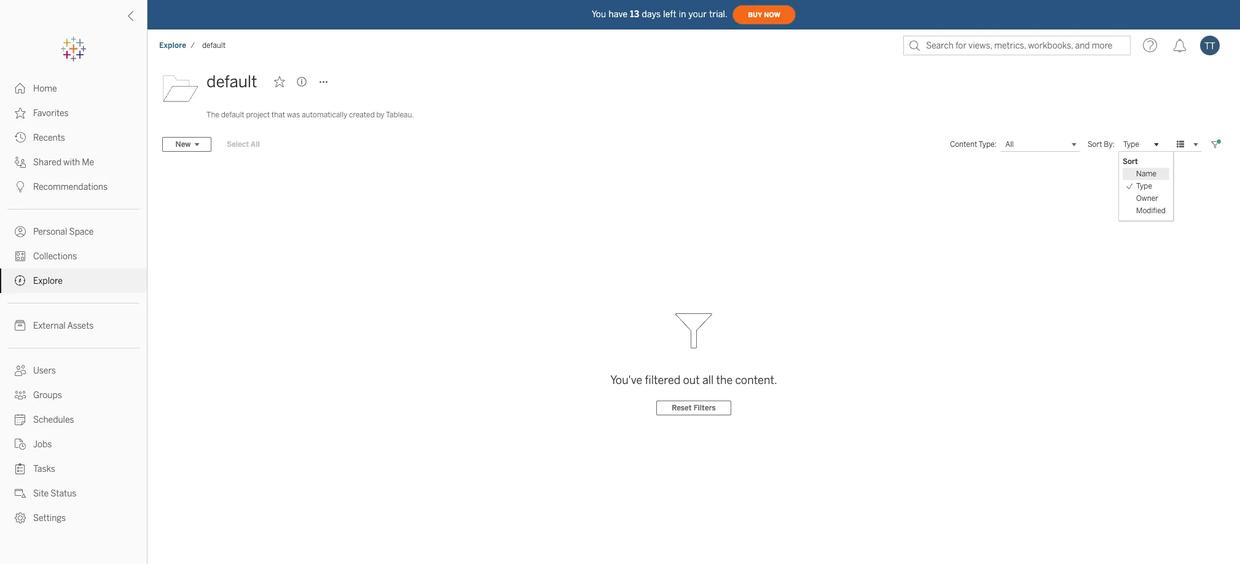 Task type: locate. For each thing, give the bounding box(es) containing it.
by
[[377, 111, 385, 119]]

by text only_f5he34f image for jobs
[[15, 439, 26, 450]]

type right by:
[[1124, 140, 1140, 148]]

settings
[[33, 513, 66, 524]]

5 by text only_f5he34f image from the top
[[15, 390, 26, 401]]

by text only_f5he34f image for favorites
[[15, 108, 26, 119]]

default
[[202, 41, 226, 50], [207, 72, 257, 92], [221, 111, 245, 119]]

reset
[[672, 404, 692, 413]]

site status link
[[0, 481, 147, 506]]

2 by text only_f5he34f image from the top
[[15, 157, 26, 168]]

by text only_f5he34f image for groups
[[15, 390, 26, 401]]

the
[[717, 374, 733, 387]]

by text only_f5he34f image for explore
[[15, 275, 26, 287]]

the
[[207, 111, 219, 119]]

2 vertical spatial default
[[221, 111, 245, 119]]

by text only_f5he34f image inside recents link
[[15, 132, 26, 143]]

sort
[[1088, 140, 1103, 149], [1123, 157, 1139, 166]]

by text only_f5he34f image inside tasks link
[[15, 464, 26, 475]]

1 horizontal spatial sort
[[1123, 157, 1139, 166]]

modified
[[1137, 207, 1166, 215]]

0 horizontal spatial explore link
[[0, 269, 147, 293]]

by text only_f5he34f image for personal space
[[15, 226, 26, 237]]

9 by text only_f5he34f image from the top
[[15, 464, 26, 475]]

content.
[[736, 374, 778, 387]]

type down name checkbox item
[[1137, 182, 1153, 191]]

by text only_f5he34f image left the groups
[[15, 390, 26, 401]]

by text only_f5he34f image for site status
[[15, 488, 26, 499]]

1 vertical spatial explore link
[[0, 269, 147, 293]]

by text only_f5he34f image for schedules
[[15, 414, 26, 425]]

new button
[[162, 137, 212, 152]]

by text only_f5he34f image inside home link
[[15, 83, 26, 94]]

was
[[287, 111, 300, 119]]

recommendations link
[[0, 175, 147, 199]]

by text only_f5he34f image inside users link
[[15, 365, 26, 376]]

explore link
[[159, 41, 187, 50], [0, 269, 147, 293]]

by text only_f5he34f image for shared with me
[[15, 157, 26, 168]]

personal
[[33, 227, 67, 237]]

by text only_f5he34f image inside shared with me link
[[15, 157, 26, 168]]

by text only_f5he34f image inside groups link
[[15, 390, 26, 401]]

your
[[689, 9, 707, 19]]

project
[[246, 111, 270, 119]]

explore link left /
[[159, 41, 187, 50]]

schedules link
[[0, 408, 147, 432]]

by text only_f5he34f image inside the "jobs" link
[[15, 439, 26, 450]]

reset filters
[[672, 404, 716, 413]]

1 by text only_f5he34f image from the top
[[15, 83, 26, 94]]

content type:
[[950, 140, 997, 149]]

jobs
[[33, 440, 52, 450]]

all inside dropdown button
[[1006, 140, 1014, 149]]

explore /
[[159, 41, 195, 50]]

by text only_f5he34f image left site
[[15, 488, 26, 499]]

in
[[679, 9, 687, 19]]

by text only_f5he34f image
[[15, 108, 26, 119], [15, 157, 26, 168], [15, 226, 26, 237], [15, 251, 26, 262], [15, 275, 26, 287], [15, 320, 26, 331], [15, 414, 26, 425], [15, 439, 26, 450], [15, 464, 26, 475], [15, 513, 26, 524]]

select all
[[227, 140, 260, 149]]

8 by text only_f5he34f image from the top
[[15, 439, 26, 450]]

sort inside group
[[1123, 157, 1139, 166]]

status
[[51, 489, 76, 499]]

1 all from the left
[[251, 140, 260, 149]]

3 by text only_f5he34f image from the top
[[15, 226, 26, 237]]

default right /
[[202, 41, 226, 50]]

by text only_f5he34f image left users
[[15, 365, 26, 376]]

explore down collections at the left top
[[33, 276, 63, 287]]

explore
[[159, 41, 186, 50], [33, 276, 63, 287]]

6 by text only_f5he34f image from the top
[[15, 488, 26, 499]]

trial.
[[710, 9, 728, 19]]

select all button
[[219, 137, 268, 152]]

explore left /
[[159, 41, 186, 50]]

list view image
[[1176, 139, 1187, 150]]

filters
[[694, 404, 716, 413]]

by text only_f5he34f image for recents
[[15, 132, 26, 143]]

shared with me
[[33, 157, 94, 168]]

type:
[[979, 140, 997, 149]]

the default project that was automatically created by tableau.
[[207, 111, 414, 119]]

2 all from the left
[[1006, 140, 1014, 149]]

default right the
[[221, 111, 245, 119]]

by text only_f5he34f image inside recommendations link
[[15, 181, 26, 192]]

1 vertical spatial type
[[1137, 182, 1153, 191]]

1 vertical spatial sort
[[1123, 157, 1139, 166]]

you've
[[611, 374, 643, 387]]

by text only_f5he34f image inside schedules link
[[15, 414, 26, 425]]

1 vertical spatial explore
[[33, 276, 63, 287]]

0 vertical spatial explore link
[[159, 41, 187, 50]]

by text only_f5he34f image for settings
[[15, 513, 26, 524]]

main navigation. press the up and down arrow keys to access links. element
[[0, 76, 147, 531]]

sort for sort
[[1123, 157, 1139, 166]]

sort left by:
[[1088, 140, 1103, 149]]

explore inside main navigation. press the up and down arrow keys to access links. element
[[33, 276, 63, 287]]

new
[[176, 140, 191, 149]]

buy now button
[[733, 5, 796, 25]]

4 by text only_f5he34f image from the top
[[15, 365, 26, 376]]

by text only_f5he34f image left home
[[15, 83, 26, 94]]

explore link down collections at the left top
[[0, 269, 147, 293]]

by text only_f5he34f image inside personal space link
[[15, 226, 26, 237]]

all right type:
[[1006, 140, 1014, 149]]

all
[[703, 374, 714, 387]]

explore for explore /
[[159, 41, 186, 50]]

tableau.
[[386, 111, 414, 119]]

by text only_f5he34f image for recommendations
[[15, 181, 26, 192]]

by text only_f5he34f image inside site status link
[[15, 488, 26, 499]]

favorites
[[33, 108, 69, 119]]

by text only_f5he34f image for tasks
[[15, 464, 26, 475]]

1 horizontal spatial all
[[1006, 140, 1014, 149]]

7 by text only_f5he34f image from the top
[[15, 414, 26, 425]]

sort up name checkbox item
[[1123, 157, 1139, 166]]

0 horizontal spatial sort
[[1088, 140, 1103, 149]]

1 by text only_f5he34f image from the top
[[15, 108, 26, 119]]

2 by text only_f5he34f image from the top
[[15, 132, 26, 143]]

4 by text only_f5he34f image from the top
[[15, 251, 26, 262]]

all
[[251, 140, 260, 149], [1006, 140, 1014, 149]]

1 horizontal spatial explore link
[[159, 41, 187, 50]]

6 by text only_f5he34f image from the top
[[15, 320, 26, 331]]

by text only_f5he34f image left recommendations
[[15, 181, 26, 192]]

type
[[1124, 140, 1140, 148], [1137, 182, 1153, 191]]

0 horizontal spatial all
[[251, 140, 260, 149]]

3 by text only_f5he34f image from the top
[[15, 181, 26, 192]]

assets
[[67, 321, 94, 331]]

5 by text only_f5he34f image from the top
[[15, 275, 26, 287]]

0 vertical spatial sort
[[1088, 140, 1103, 149]]

by text only_f5he34f image inside external assets link
[[15, 320, 26, 331]]

collections
[[33, 251, 77, 262]]

shared
[[33, 157, 61, 168]]

by text only_f5he34f image for collections
[[15, 251, 26, 262]]

all right select
[[251, 140, 260, 149]]

sort for sort by:
[[1088, 140, 1103, 149]]

by text only_f5he34f image inside explore link
[[15, 275, 26, 287]]

0 vertical spatial explore
[[159, 41, 186, 50]]

by text only_f5he34f image left recents
[[15, 132, 26, 143]]

you have 13 days left in your trial.
[[592, 9, 728, 19]]

recommendations
[[33, 182, 108, 192]]

by text only_f5he34f image inside favorites link
[[15, 108, 26, 119]]

1 horizontal spatial explore
[[159, 41, 186, 50]]

sort by:
[[1088, 140, 1115, 149]]

0 horizontal spatial explore
[[33, 276, 63, 287]]

0 vertical spatial type
[[1124, 140, 1140, 148]]

by text only_f5he34f image inside collections link
[[15, 251, 26, 262]]

days
[[642, 9, 661, 19]]

space
[[69, 227, 94, 237]]

by text only_f5he34f image inside settings link
[[15, 513, 26, 524]]

10 by text only_f5he34f image from the top
[[15, 513, 26, 524]]

by text only_f5he34f image
[[15, 83, 26, 94], [15, 132, 26, 143], [15, 181, 26, 192], [15, 365, 26, 376], [15, 390, 26, 401], [15, 488, 26, 499]]

default up the
[[207, 72, 257, 92]]



Task type: vqa. For each thing, say whether or not it's contained in the screenshot.
Health Indicators "Health"
no



Task type: describe. For each thing, give the bounding box(es) containing it.
personal space link
[[0, 219, 147, 244]]

select
[[227, 140, 249, 149]]

favorites link
[[0, 101, 147, 125]]

home
[[33, 84, 57, 94]]

external assets
[[33, 321, 94, 331]]

content
[[950, 140, 978, 149]]

users
[[33, 366, 56, 376]]

external
[[33, 321, 66, 331]]

groups link
[[0, 383, 147, 408]]

have
[[609, 9, 628, 19]]

schedules
[[33, 415, 74, 425]]

tasks link
[[0, 457, 147, 481]]

by text only_f5he34f image for home
[[15, 83, 26, 94]]

you've filtered out all the content.
[[611, 374, 778, 387]]

navigation panel element
[[0, 37, 147, 531]]

settings link
[[0, 506, 147, 531]]

13
[[630, 9, 640, 19]]

site status
[[33, 489, 76, 499]]

buy now
[[748, 11, 781, 19]]

type inside sort group
[[1137, 182, 1153, 191]]

jobs link
[[0, 432, 147, 457]]

all inside button
[[251, 140, 260, 149]]

name checkbox item
[[1123, 168, 1170, 180]]

Search for views, metrics, workbooks, and more text field
[[904, 36, 1131, 55]]

name
[[1137, 170, 1157, 178]]

/
[[191, 41, 195, 50]]

0 vertical spatial default
[[202, 41, 226, 50]]

out
[[683, 374, 700, 387]]

1 vertical spatial default
[[207, 72, 257, 92]]

me
[[82, 157, 94, 168]]

now
[[764, 11, 781, 19]]

project image
[[162, 69, 199, 106]]

with
[[63, 157, 80, 168]]

filtered
[[645, 374, 681, 387]]

site
[[33, 489, 49, 499]]

users link
[[0, 358, 147, 383]]

explore for explore
[[33, 276, 63, 287]]

type button
[[1119, 137, 1163, 152]]

reset filters button
[[657, 401, 731, 416]]

default element
[[199, 41, 229, 50]]

created
[[349, 111, 375, 119]]

by text only_f5he34f image for external assets
[[15, 320, 26, 331]]

type inside dropdown button
[[1124, 140, 1140, 148]]

you
[[592, 9, 606, 19]]

sort group
[[1123, 156, 1170, 217]]

all button
[[1001, 137, 1081, 152]]

personal space
[[33, 227, 94, 237]]

external assets link
[[0, 314, 147, 338]]

owner
[[1137, 194, 1159, 203]]

groups
[[33, 390, 62, 401]]

recents
[[33, 133, 65, 143]]

home link
[[0, 76, 147, 101]]

automatically
[[302, 111, 348, 119]]

buy
[[748, 11, 763, 19]]

by:
[[1104, 140, 1115, 149]]

recents link
[[0, 125, 147, 150]]

collections link
[[0, 244, 147, 269]]

left
[[664, 9, 677, 19]]

by text only_f5he34f image for users
[[15, 365, 26, 376]]

that
[[272, 111, 285, 119]]

tasks
[[33, 464, 55, 475]]

shared with me link
[[0, 150, 147, 175]]



